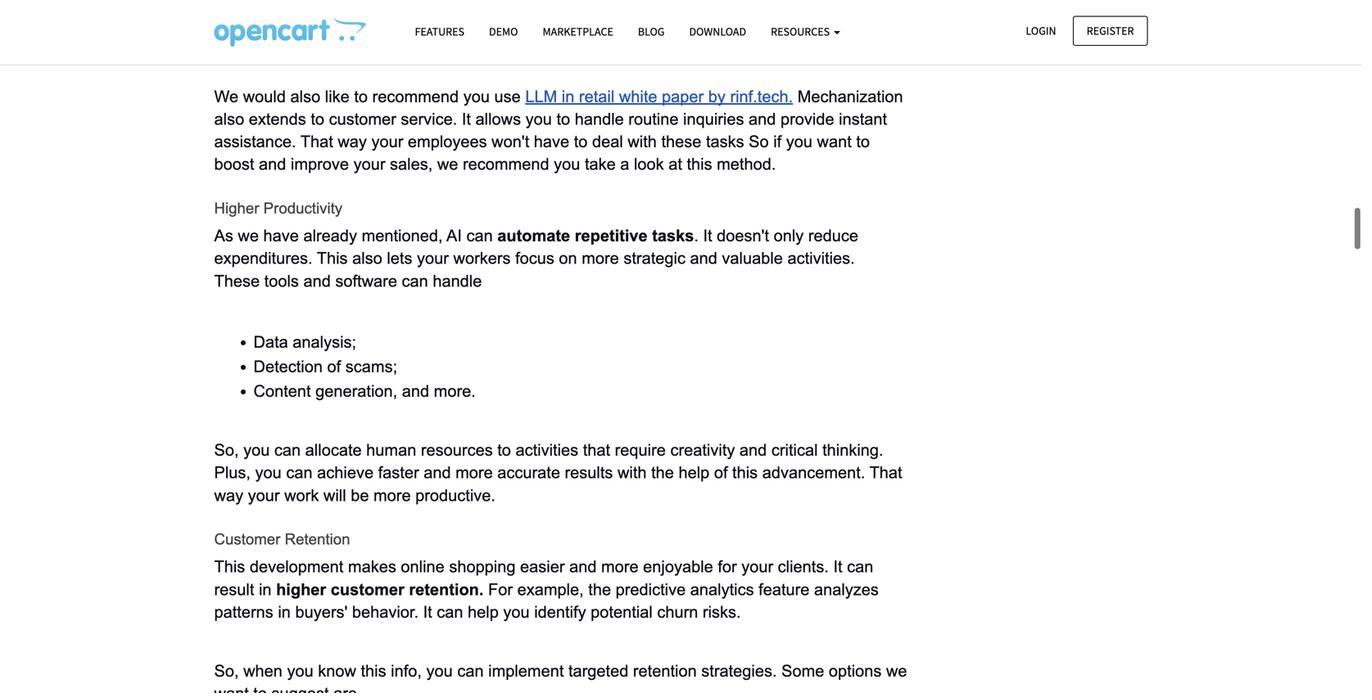 Task type: locate. For each thing, give the bounding box(es) containing it.
resources
[[421, 299, 493, 317]]

.
[[694, 84, 699, 102]]

so, up want
[[214, 520, 239, 538]]

it inside the . it doesn't only reduce expenditures. this also lets your workers focus on more strategic and valuable activities.
[[703, 84, 712, 102]]

of
[[327, 215, 341, 233], [714, 322, 728, 340]]

0 vertical spatial also
[[352, 107, 382, 125]]

0 horizontal spatial this
[[361, 520, 386, 538]]

demo link
[[477, 17, 530, 46]]

0 vertical spatial your
[[417, 107, 449, 125]]

makes
[[348, 416, 396, 434]]

can down "retention."
[[437, 461, 463, 479]]

that
[[870, 322, 903, 340], [214, 676, 247, 694]]

in inside for example, the predictive analytics feature analyzes patterns in buyers' behavior. it can help you identify potential churn risks.
[[278, 461, 291, 479]]

tools
[[264, 130, 299, 148]]

this development makes online shopping easier and more enjoyable for your clients. it can result in
[[214, 416, 878, 457]]

0 horizontal spatial it
[[423, 461, 432, 479]]

and right the buyers
[[480, 676, 508, 694]]

way down plus,
[[214, 344, 243, 362]]

resources link
[[759, 17, 853, 46]]

1 vertical spatial it
[[834, 416, 843, 434]]

1 horizontal spatial this
[[733, 322, 758, 340]]

in right result
[[259, 439, 272, 457]]

risks.
[[703, 461, 741, 479]]

1 horizontal spatial this
[[317, 107, 348, 125]]

1 vertical spatial the
[[588, 439, 611, 457]]

we right as
[[238, 84, 259, 102]]

ai up workers
[[447, 84, 462, 102]]

can inside so, when you know this info, you can implement targeted retention strategies. some options we want to suggest are personal discounts; loyalty programs; special offers.
[[457, 520, 484, 538]]

thinking.
[[823, 299, 884, 317]]

1 horizontal spatial way
[[252, 676, 281, 694]]

results
[[565, 322, 613, 340]]

2 horizontal spatial your
[[742, 416, 774, 434]]

that way you can re-engage buyers and encourage repeat purchases. ai also contributes to
[[214, 676, 886, 694]]

in down the higher at left
[[278, 461, 291, 479]]

of down analysis;
[[327, 215, 341, 233]]

1 vertical spatial also
[[749, 676, 779, 694]]

can inside that way you can re-engage buyers and encourage repeat purchases. ai also contributes to
[[316, 676, 343, 694]]

1 horizontal spatial that
[[870, 322, 903, 340]]

that inside so, you can allocate human resources to activities that require creativity and critical thinking. plus, you can achieve faster and more accurate results with the help of this advancement. that way your work will be more productive.
[[870, 322, 903, 340]]

1 horizontal spatial also
[[749, 676, 779, 694]]

. it doesn't only reduce expenditures. this also lets your workers focus on more strategic and valuable activities.
[[214, 84, 863, 125]]

0 vertical spatial we
[[238, 84, 259, 102]]

and left critical
[[740, 299, 767, 317]]

2 horizontal spatial it
[[834, 416, 843, 434]]

identify
[[534, 461, 586, 479]]

0 vertical spatial the
[[651, 322, 674, 340]]

0 vertical spatial this
[[317, 107, 348, 125]]

also inside that way you can re-engage buyers and encourage repeat purchases. ai also contributes to
[[749, 676, 779, 694]]

so,
[[214, 299, 239, 317], [214, 520, 239, 538]]

software
[[335, 130, 397, 148]]

you inside that way you can re-engage buyers and encourage repeat purchases. ai also contributes to
[[285, 676, 312, 694]]

of down the creativity on the top
[[714, 322, 728, 340]]

2 vertical spatial it
[[423, 461, 432, 479]]

1 horizontal spatial of
[[714, 322, 728, 340]]

ai inside that way you can re-engage buyers and encourage repeat purchases. ai also contributes to
[[729, 676, 744, 694]]

so, for so, when you know this info, you can implement targeted retention strategies. some options we want to suggest are personal discounts; loyalty programs; special offers.
[[214, 520, 239, 538]]

2 vertical spatial to
[[868, 676, 882, 694]]

you
[[243, 299, 270, 317], [255, 322, 282, 340], [503, 461, 530, 479], [287, 520, 314, 538], [426, 520, 453, 538], [285, 676, 312, 694]]

allocate
[[305, 299, 362, 317]]

0 vertical spatial ai
[[447, 84, 462, 102]]

this down the creativity on the top
[[733, 322, 758, 340]]

0 vertical spatial it
[[703, 84, 712, 102]]

1 horizontal spatial help
[[679, 322, 710, 340]]

2 vertical spatial your
[[742, 416, 774, 434]]

more inside this development makes online shopping easier and more enjoyable for your clients. it can result in
[[601, 416, 639, 434]]

to up accurate
[[498, 299, 511, 317]]

it
[[703, 84, 712, 102], [834, 416, 843, 434], [423, 461, 432, 479]]

help down the creativity on the top
[[679, 322, 710, 340]]

0 vertical spatial this
[[733, 322, 758, 340]]

more.
[[434, 240, 476, 258]]

it inside for example, the predictive analytics feature analyzes patterns in buyers' behavior. it can help you identify potential churn risks.
[[423, 461, 432, 479]]

can left allocate
[[274, 299, 301, 317]]

1 horizontal spatial your
[[417, 107, 449, 125]]

1 vertical spatial so,
[[214, 520, 239, 538]]

help down for on the left bottom of page
[[468, 461, 499, 479]]

predictive
[[616, 439, 686, 457]]

1 horizontal spatial in
[[278, 461, 291, 479]]

0 horizontal spatial the
[[588, 439, 611, 457]]

be
[[351, 344, 369, 362]]

ai right the purchases. on the bottom of the page
[[729, 676, 744, 694]]

blog
[[638, 24, 665, 39]]

analysis;
[[293, 191, 356, 209]]

the right with at top
[[651, 322, 674, 340]]

0 horizontal spatial ai
[[447, 84, 462, 102]]

resources
[[771, 24, 832, 39]]

repeat
[[594, 676, 641, 694]]

personal
[[254, 567, 318, 586]]

way down special on the bottom left of page
[[252, 676, 281, 694]]

your right for at the bottom right
[[742, 416, 774, 434]]

0 vertical spatial help
[[679, 322, 710, 340]]

1 vertical spatial to
[[253, 543, 267, 561]]

so, inside so, you can allocate human resources to activities that require creativity and critical thinking. plus, you can achieve faster and more accurate results with the help of this advancement. that way your work will be more productive.
[[214, 299, 239, 317]]

can up workers
[[467, 84, 493, 102]]

and left more.
[[402, 240, 429, 258]]

strategies.
[[702, 520, 777, 538]]

1 vertical spatial your
[[248, 344, 280, 362]]

work
[[284, 344, 319, 362]]

and up the example,
[[569, 416, 597, 434]]

0 vertical spatial in
[[259, 439, 272, 457]]

help inside for example, the predictive analytics feature analyzes patterns in buyers' behavior. it can help you identify potential churn risks.
[[468, 461, 499, 479]]

1 horizontal spatial the
[[651, 322, 674, 340]]

1 vertical spatial help
[[468, 461, 499, 479]]

to down when
[[253, 543, 267, 561]]

your inside this development makes online shopping easier and more enjoyable for your clients. it can result in
[[742, 416, 774, 434]]

on
[[559, 107, 577, 125]]

and down .
[[690, 107, 718, 125]]

0 vertical spatial way
[[214, 344, 243, 362]]

can inside for example, the predictive analytics feature analyzes patterns in buyers' behavior. it can help you identify potential churn risks.
[[437, 461, 463, 479]]

this down already
[[317, 107, 348, 125]]

and inside data analysis; detection of scams; content generation, and more.
[[402, 240, 429, 258]]

1 vertical spatial of
[[714, 322, 728, 340]]

we right options on the bottom right of page
[[886, 520, 907, 538]]

0 horizontal spatial to
[[253, 543, 267, 561]]

0 horizontal spatial way
[[214, 344, 243, 362]]

1 vertical spatial way
[[252, 676, 281, 694]]

0 vertical spatial of
[[327, 215, 341, 233]]

can left the implement
[[457, 520, 484, 538]]

1 vertical spatial this
[[361, 520, 386, 538]]

this
[[733, 322, 758, 340], [361, 520, 386, 538]]

1 vertical spatial we
[[886, 520, 907, 538]]

focus
[[515, 107, 555, 125]]

0 horizontal spatial your
[[248, 344, 280, 362]]

0 horizontal spatial that
[[214, 676, 247, 694]]

1 horizontal spatial it
[[703, 84, 712, 102]]

faster
[[378, 322, 419, 340]]

more inside the . it doesn't only reduce expenditures. this also lets your workers focus on more strategic and valuable activities.
[[582, 107, 619, 125]]

blog link
[[626, 17, 677, 46]]

1 vertical spatial this
[[214, 416, 245, 434]]

ai
[[447, 84, 462, 102], [729, 676, 744, 694]]

2 so, from the top
[[214, 520, 239, 538]]

0 vertical spatial to
[[498, 299, 511, 317]]

this up result
[[214, 416, 245, 434]]

enjoyable
[[643, 416, 713, 434]]

and inside that way you can re-engage buyers and encourage repeat purchases. ai also contributes to
[[480, 676, 508, 694]]

1 so, from the top
[[214, 299, 239, 317]]

you right info,
[[426, 520, 453, 538]]

the up potential
[[588, 439, 611, 457]]

0 horizontal spatial in
[[259, 439, 272, 457]]

creativity
[[671, 299, 735, 317]]

0 vertical spatial so,
[[214, 299, 239, 317]]

more down repetitive
[[582, 107, 619, 125]]

it down "retention."
[[423, 461, 432, 479]]

encourage
[[512, 676, 590, 694]]

1 horizontal spatial to
[[498, 299, 511, 317]]

download
[[689, 24, 747, 39]]

it up analyzes
[[834, 416, 843, 434]]

1 vertical spatial ai
[[729, 676, 744, 694]]

can up analyzes
[[847, 416, 874, 434]]

this left info,
[[361, 520, 386, 538]]

to right contributes
[[868, 676, 882, 694]]

your left work
[[248, 344, 280, 362]]

patterns
[[214, 461, 273, 479]]

1 vertical spatial in
[[278, 461, 291, 479]]

implement
[[488, 520, 564, 538]]

so, up plus,
[[214, 299, 239, 317]]

you right plus,
[[255, 322, 282, 340]]

2 horizontal spatial to
[[868, 676, 882, 694]]

expenditures.
[[214, 107, 313, 125]]

automate
[[498, 84, 570, 102]]

and inside this development makes online shopping easier and more enjoyable for your clients. it can result in
[[569, 416, 597, 434]]

features link
[[403, 17, 477, 46]]

this inside so, when you know this info, you can implement targeted retention strategies. some options we want to suggest are personal discounts; loyalty programs; special offers.
[[361, 520, 386, 538]]

more
[[582, 107, 619, 125], [456, 322, 493, 340], [374, 344, 411, 362], [601, 416, 639, 434]]

for
[[718, 416, 737, 434]]

more up predictive
[[601, 416, 639, 434]]

it right .
[[703, 84, 712, 102]]

so, for so, you can allocate human resources to activities that require creativity and critical thinking. plus, you can achieve faster and more accurate results with the help of this advancement. that way your work will be more productive.
[[214, 299, 239, 317]]

will
[[324, 344, 346, 362]]

0 horizontal spatial also
[[352, 107, 382, 125]]

of inside so, you can allocate human resources to activities that require creativity and critical thinking. plus, you can achieve faster and more accurate results with the help of this advancement. that way your work will be more productive.
[[714, 322, 728, 340]]

the
[[651, 322, 674, 340], [588, 439, 611, 457]]

also up 'software'
[[352, 107, 382, 125]]

0 horizontal spatial help
[[468, 461, 499, 479]]

online
[[401, 416, 445, 434]]

can
[[467, 84, 493, 102], [402, 130, 428, 148], [274, 299, 301, 317], [286, 322, 313, 340], [847, 416, 874, 434], [437, 461, 463, 479], [457, 520, 484, 538], [316, 676, 343, 694]]

targeted
[[569, 520, 629, 538]]

1 horizontal spatial ai
[[729, 676, 744, 694]]

in
[[259, 439, 272, 457], [278, 461, 291, 479]]

your down as we have already mentioned, ai can automate repetitive tasks at the top of page
[[417, 107, 449, 125]]

you down for on the left bottom of page
[[503, 461, 530, 479]]

scams;
[[346, 215, 397, 233]]

you up suggest
[[287, 520, 314, 538]]

download link
[[677, 17, 759, 46]]

1 horizontal spatial we
[[886, 520, 907, 538]]

can left 're-'
[[316, 676, 343, 694]]

1 vertical spatial that
[[214, 676, 247, 694]]

with
[[618, 322, 647, 340]]

clients.
[[778, 416, 829, 434]]

also left contributes
[[749, 676, 779, 694]]

for
[[488, 439, 513, 457]]

0 horizontal spatial of
[[327, 215, 341, 233]]

0 vertical spatial that
[[870, 322, 903, 340]]

help
[[679, 322, 710, 340], [468, 461, 499, 479]]

activities.
[[788, 107, 855, 125]]

this
[[317, 107, 348, 125], [214, 416, 245, 434]]

so, inside so, when you know this info, you can implement targeted retention strategies. some options we want to suggest are personal discounts; loyalty programs; special offers.
[[214, 520, 239, 538]]

your inside so, you can allocate human resources to activities that require creativity and critical thinking. plus, you can achieve faster and more accurate results with the help of this advancement. that way your work will be more productive.
[[248, 344, 280, 362]]

0 horizontal spatial this
[[214, 416, 245, 434]]

you left 're-'
[[285, 676, 312, 694]]

higher
[[276, 439, 326, 457]]

features
[[415, 24, 465, 39]]



Task type: vqa. For each thing, say whether or not it's contained in the screenshot.
the OpenCart - CyberStore - Advanced Multipurpose Opencart Theme image
no



Task type: describe. For each thing, give the bounding box(es) containing it.
so, when you know this info, you can implement targeted retention strategies. some options we want to suggest are personal discounts; loyalty programs; special offers.
[[214, 520, 912, 635]]

this inside the . it doesn't only reduce expenditures. this also lets your workers focus on more strategic and valuable activities.
[[317, 107, 348, 125]]

that inside that way you can re-engage buyers and encourage repeat purchases. ai also contributes to
[[214, 676, 247, 694]]

retention
[[285, 389, 350, 406]]

higher productivity
[[214, 57, 343, 75]]

it inside this development makes online shopping easier and more enjoyable for your clients. it can result in
[[834, 416, 843, 434]]

customer
[[214, 389, 281, 406]]

generation,
[[316, 240, 398, 258]]

advancement.
[[763, 322, 865, 340]]

human
[[366, 299, 416, 317]]

behavior.
[[352, 461, 419, 479]]

suggest
[[272, 543, 329, 561]]

the inside for example, the predictive analytics feature analyzes patterns in buyers' behavior. it can help you identify potential churn risks.
[[588, 439, 611, 457]]

also inside the . it doesn't only reduce expenditures. this also lets your workers focus on more strategic and valuable activities.
[[352, 107, 382, 125]]

lets
[[387, 107, 413, 125]]

productivity
[[264, 57, 343, 75]]

result
[[214, 439, 254, 457]]

some
[[782, 520, 825, 538]]

that
[[583, 299, 610, 317]]

register link
[[1073, 16, 1148, 46]]

retention
[[633, 520, 697, 538]]

tasks
[[652, 84, 694, 102]]

help inside so, you can allocate human resources to activities that require creativity and critical thinking. plus, you can achieve faster and more accurate results with the help of this advancement. that way your work will be more productive.
[[679, 322, 710, 340]]

you up plus,
[[243, 299, 270, 317]]

plus,
[[214, 322, 251, 340]]

want
[[214, 543, 249, 561]]

already
[[304, 84, 357, 102]]

options
[[829, 520, 882, 538]]

way inside so, you can allocate human resources to activities that require creativity and critical thinking. plus, you can achieve faster and more accurate results with the help of this advancement. that way your work will be more productive.
[[214, 344, 243, 362]]

to inside so, when you know this info, you can implement targeted retention strategies. some options we want to suggest are personal discounts; loyalty programs; special offers.
[[253, 543, 267, 561]]

are
[[334, 543, 357, 561]]

strategic
[[624, 107, 686, 125]]

loyalty
[[254, 592, 305, 610]]

data analysis; detection of scams; content generation, and more.
[[254, 191, 476, 258]]

potential
[[591, 461, 653, 479]]

only
[[774, 84, 804, 102]]

special
[[254, 617, 307, 635]]

data
[[254, 191, 288, 209]]

way inside that way you can re-engage buyers and encourage repeat purchases. ai also contributes to
[[252, 676, 281, 694]]

as we have already mentioned, ai can automate repetitive tasks
[[214, 84, 694, 102]]

and inside the . it doesn't only reduce expenditures. this also lets your workers focus on more strategic and valuable activities.
[[690, 107, 718, 125]]

register
[[1087, 23, 1134, 38]]

example,
[[517, 439, 584, 457]]

reduce
[[809, 84, 859, 102]]

programs;
[[310, 592, 384, 610]]

doesn't
[[717, 84, 769, 102]]

engage
[[367, 676, 422, 694]]

development
[[250, 416, 344, 434]]

demo
[[489, 24, 518, 39]]

more down 'resources'
[[456, 322, 493, 340]]

login
[[1026, 23, 1057, 38]]

have
[[263, 84, 299, 102]]

the inside so, you can allocate human resources to activities that require creativity and critical thinking. plus, you can achieve faster and more accurate results with the help of this advancement. that way your work will be more productive.
[[651, 322, 674, 340]]

of inside data analysis; detection of scams; content generation, and more.
[[327, 215, 341, 233]]

as
[[214, 84, 233, 102]]

this inside so, you can allocate human resources to activities that require creativity and critical thinking. plus, you can achieve faster and more accurate results with the help of this advancement. that way your work will be more productive.
[[733, 322, 758, 340]]

higher customer retention.
[[276, 439, 484, 457]]

feature
[[759, 439, 810, 457]]

discounts;
[[323, 567, 397, 586]]

0 horizontal spatial we
[[238, 84, 259, 102]]

handle
[[433, 130, 482, 148]]

and right tools
[[304, 130, 331, 148]]

valuable
[[722, 107, 783, 125]]

customer
[[331, 439, 405, 457]]

re-
[[347, 676, 367, 694]]

retention.
[[409, 439, 484, 457]]

info,
[[391, 520, 422, 538]]

can down lets
[[402, 130, 428, 148]]

and up productive.
[[424, 322, 451, 340]]

customer retention
[[214, 389, 350, 406]]

you inside for example, the predictive analytics feature analyzes patterns in buyers' behavior. it can help you identify potential churn risks.
[[503, 461, 530, 479]]

in inside this development makes online shopping easier and more enjoyable for your clients. it can result in
[[259, 439, 272, 457]]

critical
[[772, 299, 818, 317]]

can inside this development makes online shopping easier and more enjoyable for your clients. it can result in
[[847, 416, 874, 434]]

this inside this development makes online shopping easier and more enjoyable for your clients. it can result in
[[214, 416, 245, 434]]

mentioned,
[[362, 84, 443, 102]]

more down 'faster'
[[374, 344, 411, 362]]

know
[[318, 520, 356, 538]]

analytics
[[690, 439, 754, 457]]

to inside that way you can re-engage buyers and encourage repeat purchases. ai also contributes to
[[868, 676, 882, 694]]

these
[[214, 130, 260, 148]]

marketplace link
[[530, 17, 626, 46]]

we inside so, when you know this info, you can implement targeted retention strategies. some options we want to suggest are personal discounts; loyalty programs; special offers.
[[886, 520, 907, 538]]

analyzes
[[814, 439, 879, 457]]

these tools and software can handle
[[214, 130, 487, 148]]

buyers
[[426, 676, 476, 694]]

to inside so, you can allocate human resources to activities that require creativity and critical thinking. plus, you can achieve faster and more accurate results with the help of this advancement. that way your work will be more productive.
[[498, 299, 511, 317]]

for example, the predictive analytics feature analyzes patterns in buyers' behavior. it can help you identify potential churn risks.
[[214, 439, 884, 479]]

marketplace
[[543, 24, 614, 39]]

purchases.
[[645, 676, 725, 694]]

integrating artificial intelligence in e-commerce operations image
[[214, 17, 366, 47]]

login link
[[1012, 16, 1070, 46]]

can up work
[[286, 322, 313, 340]]

shopping
[[449, 416, 516, 434]]

so, you can allocate human resources to activities that require creativity and critical thinking. plus, you can achieve faster and more accurate results with the help of this advancement. that way your work will be more productive.
[[214, 299, 907, 362]]

offers.
[[312, 617, 357, 635]]

detection
[[254, 215, 323, 233]]

buyers'
[[295, 461, 348, 479]]

repetitive
[[575, 84, 648, 102]]

your inside the . it doesn't only reduce expenditures. this also lets your workers focus on more strategic and valuable activities.
[[417, 107, 449, 125]]



